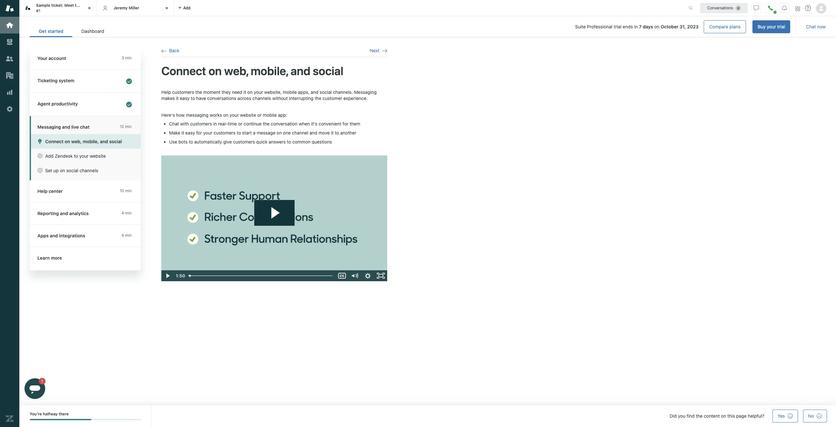 Task type: locate. For each thing, give the bounding box(es) containing it.
channels
[[252, 96, 271, 101], [80, 168, 98, 173]]

min for messaging and live chat
[[125, 124, 132, 129]]

social down add zendesk to your website
[[66, 168, 78, 173]]

your left website, on the top
[[254, 89, 263, 95]]

2 4 from the top
[[121, 233, 124, 238]]

0 vertical spatial channels
[[252, 96, 271, 101]]

professional
[[587, 24, 612, 29]]

footer
[[19, 405, 836, 427]]

sample
[[36, 3, 50, 8]]

in left 7
[[634, 24, 638, 29]]

ends
[[623, 24, 633, 29]]

messaging and live chat
[[37, 124, 90, 130]]

1 horizontal spatial messaging
[[354, 89, 377, 95]]

1 min from the top
[[125, 56, 132, 60]]

region
[[161, 89, 387, 282]]

move
[[319, 130, 330, 136]]

2 4 min from the top
[[121, 233, 132, 238]]

zendesk products image
[[795, 6, 800, 11]]

tab list containing get started
[[30, 25, 113, 37]]

give
[[223, 139, 232, 145]]

messaging
[[354, 89, 377, 95], [37, 124, 61, 130]]

0 horizontal spatial mobile,
[[83, 139, 99, 144]]

channels inside 'button'
[[80, 168, 98, 173]]

1 trial from the left
[[614, 24, 622, 29]]

messaging down agent
[[37, 124, 61, 130]]

0 vertical spatial connect
[[161, 64, 206, 78]]

close image for jeremy miller tab
[[164, 5, 170, 11]]

close image left the add dropdown button
[[164, 5, 170, 11]]

the inside sample ticket: meet the ticket #1
[[75, 3, 81, 8]]

0 vertical spatial messaging
[[354, 89, 377, 95]]

1 horizontal spatial connect on web, mobile, and social
[[161, 64, 343, 78]]

here's how messaging works on your website or mobile app:
[[161, 112, 287, 118]]

0 vertical spatial chat
[[806, 24, 816, 29]]

customers inside help customers the moment they need it on your website, mobile apps, and social channels. messaging makes it easy to have conversations across channels without interrupting the customer experience.
[[172, 89, 194, 95]]

1 close image from the left
[[86, 5, 93, 11]]

0 horizontal spatial chat
[[169, 121, 179, 127]]

apps
[[37, 233, 49, 238]]

1 horizontal spatial web,
[[224, 64, 248, 78]]

tab list
[[30, 25, 113, 37]]

connect on web, mobile, and social down chat
[[45, 139, 122, 144]]

#1
[[36, 8, 40, 13]]

trial inside button
[[777, 24, 785, 29]]

2 trial from the left
[[777, 24, 785, 29]]

it right move
[[331, 130, 334, 136]]

October 31, 2023 text field
[[661, 24, 699, 29]]

halfway
[[43, 412, 58, 417]]

close image inside tab
[[86, 5, 93, 11]]

1 vertical spatial help
[[37, 188, 47, 194]]

on inside button
[[65, 139, 70, 144]]

system
[[59, 78, 74, 83]]

mobile, inside button
[[83, 139, 99, 144]]

one
[[283, 130, 291, 136]]

moment
[[203, 89, 220, 95]]

4 for reporting and analytics
[[121, 211, 124, 216]]

help inside help customers the moment they need it on your website, mobile apps, and social channels. messaging makes it easy to have conversations across channels without interrupting the customer experience.
[[161, 89, 171, 95]]

mobile
[[283, 89, 297, 95], [263, 112, 277, 118]]

reporting image
[[5, 88, 14, 96]]

social inside content-title region
[[313, 64, 343, 78]]

mobile, up website, on the top
[[251, 64, 288, 78]]

easy left "have"
[[180, 96, 190, 101]]

agent productivity
[[37, 101, 78, 106]]

0 horizontal spatial web,
[[71, 139, 82, 144]]

get
[[39, 28, 46, 34]]

zendesk image
[[5, 415, 14, 423]]

min
[[125, 56, 132, 60], [125, 124, 132, 129], [125, 188, 132, 193], [125, 211, 132, 216], [125, 233, 132, 238]]

days
[[643, 24, 653, 29]]

and inside content-title region
[[291, 64, 310, 78]]

1 horizontal spatial in
[[634, 24, 638, 29]]

1 vertical spatial website
[[90, 153, 106, 159]]

0 vertical spatial connect on web, mobile, and social
[[161, 64, 343, 78]]

1 horizontal spatial connect
[[161, 64, 206, 78]]

channel
[[292, 130, 308, 136]]

web, up "need"
[[224, 64, 248, 78]]

1 vertical spatial mobile,
[[83, 139, 99, 144]]

messaging up experience.
[[354, 89, 377, 95]]

social up customer
[[320, 89, 332, 95]]

for up automatically
[[196, 130, 202, 136]]

7
[[639, 24, 642, 29]]

the right the meet
[[75, 3, 81, 8]]

1 horizontal spatial mobile,
[[251, 64, 288, 78]]

and up apps,
[[291, 64, 310, 78]]

1 horizontal spatial channels
[[252, 96, 271, 101]]

1 vertical spatial web,
[[71, 139, 82, 144]]

help for help center
[[37, 188, 47, 194]]

0 vertical spatial or
[[257, 112, 262, 118]]

mobile up the chat with customers in real-time or continue the conversation when it's convenient for them
[[263, 112, 277, 118]]

1 vertical spatial 4
[[121, 233, 124, 238]]

get help image
[[805, 5, 811, 11]]

mobile,
[[251, 64, 288, 78], [83, 139, 99, 144]]

0 horizontal spatial connect
[[45, 139, 64, 144]]

video thumbnail image
[[161, 156, 387, 281], [161, 156, 387, 281]]

easy down "with"
[[185, 130, 195, 136]]

1 horizontal spatial mobile
[[283, 89, 297, 95]]

live
[[71, 124, 79, 130]]

next button
[[370, 48, 387, 54]]

on up moment
[[209, 64, 222, 78]]

a
[[253, 130, 255, 136]]

4 min from the top
[[125, 211, 132, 216]]

customers down real-
[[214, 130, 236, 136]]

organizations image
[[5, 71, 14, 80]]

to
[[191, 96, 195, 101], [237, 130, 241, 136], [335, 130, 339, 136], [189, 139, 193, 145], [287, 139, 291, 145], [74, 153, 78, 159]]

or up the chat with customers in real-time or continue the conversation when it's convenient for them
[[257, 112, 262, 118]]

1 vertical spatial messaging
[[37, 124, 61, 130]]

1 horizontal spatial for
[[343, 121, 348, 127]]

page
[[736, 413, 747, 419]]

social inside button
[[109, 139, 122, 144]]

sample ticket: meet the ticket #1
[[36, 3, 93, 13]]

close image right the meet
[[86, 5, 93, 11]]

center
[[49, 188, 63, 194]]

0 horizontal spatial help
[[37, 188, 47, 194]]

get started image
[[5, 21, 14, 29]]

buy
[[758, 24, 766, 29]]

and right apps
[[50, 233, 58, 238]]

help left center
[[37, 188, 47, 194]]

0 horizontal spatial channels
[[80, 168, 98, 173]]

and left analytics
[[60, 211, 68, 216]]

the
[[75, 3, 81, 8], [195, 89, 202, 95], [315, 96, 321, 101], [263, 121, 270, 127], [696, 413, 703, 419]]

1 horizontal spatial website
[[240, 112, 256, 118]]

0 horizontal spatial mobile
[[263, 112, 277, 118]]

they
[[222, 89, 231, 95]]

1 horizontal spatial chat
[[806, 24, 816, 29]]

analytics
[[69, 211, 89, 216]]

in left real-
[[213, 121, 217, 127]]

when
[[299, 121, 310, 127]]

account
[[48, 56, 66, 61]]

connect up add
[[45, 139, 64, 144]]

and up add zendesk to your website button on the top
[[100, 139, 108, 144]]

chat with customers in real-time or continue the conversation when it's convenient for them
[[169, 121, 360, 127]]

agent
[[37, 101, 50, 106]]

min for help center
[[125, 188, 132, 193]]

1 vertical spatial in
[[213, 121, 217, 127]]

chat now
[[806, 24, 826, 29]]

2 close image from the left
[[164, 5, 170, 11]]

the up "have"
[[195, 89, 202, 95]]

31,
[[680, 24, 686, 29]]

1 vertical spatial connect on web, mobile, and social
[[45, 139, 122, 144]]

chat inside region
[[169, 121, 179, 127]]

0 vertical spatial easy
[[180, 96, 190, 101]]

close image
[[86, 5, 93, 11], [164, 5, 170, 11]]

ticket:
[[51, 3, 63, 8]]

on left this
[[721, 413, 726, 419]]

0 vertical spatial 4
[[121, 211, 124, 216]]

automatically
[[194, 139, 222, 145]]

1 vertical spatial 4 min
[[121, 233, 132, 238]]

customers image
[[5, 55, 14, 63]]

social down 12
[[109, 139, 122, 144]]

plans
[[729, 24, 741, 29]]

trial left ends
[[614, 24, 622, 29]]

0 vertical spatial website
[[240, 112, 256, 118]]

1 vertical spatial for
[[196, 130, 202, 136]]

real-
[[218, 121, 228, 127]]

min for your account
[[125, 56, 132, 60]]

0 vertical spatial mobile,
[[251, 64, 288, 78]]

on right 'up'
[[60, 168, 65, 173]]

mobile inside help customers the moment they need it on your website, mobile apps, and social channels. messaging makes it easy to have conversations across channels without interrupting the customer experience.
[[283, 89, 297, 95]]

website up continue
[[240, 112, 256, 118]]

have
[[196, 96, 206, 101]]

your account heading
[[30, 47, 141, 70]]

chat left now
[[806, 24, 816, 29]]

and right apps,
[[311, 89, 318, 95]]

messaging inside help customers the moment they need it on your website, mobile apps, and social channels. messaging makes it easy to have conversations across channels without interrupting the customer experience.
[[354, 89, 377, 95]]

0 horizontal spatial connect on web, mobile, and social
[[45, 139, 122, 144]]

connect on web, mobile, and social button
[[31, 134, 141, 149]]

close image for tab containing sample ticket: meet the ticket
[[86, 5, 93, 11]]

makes
[[161, 96, 175, 101]]

0 vertical spatial in
[[634, 24, 638, 29]]

and
[[291, 64, 310, 78], [311, 89, 318, 95], [62, 124, 70, 130], [310, 130, 317, 136], [100, 139, 108, 144], [60, 211, 68, 216], [50, 233, 58, 238]]

on up 'zendesk'
[[65, 139, 70, 144]]

you're
[[30, 412, 42, 417]]

1 horizontal spatial close image
[[164, 5, 170, 11]]

1 4 min from the top
[[121, 211, 132, 216]]

trial
[[614, 24, 622, 29], [777, 24, 785, 29]]

up
[[53, 168, 59, 173]]

min for apps and integrations
[[125, 233, 132, 238]]

mobile up without
[[283, 89, 297, 95]]

social
[[313, 64, 343, 78], [320, 89, 332, 95], [109, 139, 122, 144], [66, 168, 78, 173]]

notifications image
[[782, 5, 787, 10]]

5 min from the top
[[125, 233, 132, 238]]

12 min
[[120, 124, 132, 129]]

1 horizontal spatial help
[[161, 89, 171, 95]]

the right find
[[696, 413, 703, 419]]

with
[[180, 121, 189, 127]]

close image inside jeremy miller tab
[[164, 5, 170, 11]]

website down connect on web, mobile, and social button
[[90, 153, 106, 159]]

the left customer
[[315, 96, 321, 101]]

customers down messaging
[[190, 121, 212, 127]]

compare plans
[[709, 24, 741, 29]]

your right buy
[[767, 24, 776, 29]]

trial down "notifications" icon
[[777, 24, 785, 29]]

1 vertical spatial connect
[[45, 139, 64, 144]]

1 vertical spatial channels
[[80, 168, 98, 173]]

0 vertical spatial mobile
[[283, 89, 297, 95]]

social inside 'button'
[[66, 168, 78, 173]]

make it easy for your customers to start a message on one channel and move it to another
[[169, 130, 356, 136]]

0 vertical spatial 4 min
[[121, 211, 132, 216]]

and inside button
[[100, 139, 108, 144]]

reporting
[[37, 211, 59, 216]]

to right 'zendesk'
[[74, 153, 78, 159]]

1 vertical spatial chat
[[169, 121, 179, 127]]

1 vertical spatial easy
[[185, 130, 195, 136]]

min inside your account heading
[[125, 56, 132, 60]]

0 horizontal spatial close image
[[86, 5, 93, 11]]

or right time on the top left of page
[[238, 121, 242, 127]]

ticketing system
[[37, 78, 74, 83]]

app:
[[278, 112, 287, 118]]

set up on social channels button
[[31, 163, 141, 178]]

0 horizontal spatial messaging
[[37, 124, 61, 130]]

tab containing sample ticket: meet the ticket
[[19, 0, 97, 16]]

website
[[240, 112, 256, 118], [90, 153, 106, 159]]

your account
[[37, 56, 66, 61]]

to left "have"
[[191, 96, 195, 101]]

for left them
[[343, 121, 348, 127]]

channels down add zendesk to your website button on the top
[[80, 168, 98, 173]]

connect
[[161, 64, 206, 78], [45, 139, 64, 144]]

to down one
[[287, 139, 291, 145]]

web, up add zendesk to your website
[[71, 139, 82, 144]]

1 horizontal spatial or
[[257, 112, 262, 118]]

video element
[[161, 156, 387, 281]]

1 vertical spatial or
[[238, 121, 242, 127]]

get started
[[39, 28, 63, 34]]

1 4 from the top
[[121, 211, 124, 216]]

ticketing
[[37, 78, 58, 83]]

help center
[[37, 188, 63, 194]]

customers
[[172, 89, 194, 95], [190, 121, 212, 127], [214, 130, 236, 136], [233, 139, 255, 145]]

3 min
[[122, 56, 132, 60]]

channels down website, on the top
[[252, 96, 271, 101]]

progress-bar progress bar
[[30, 419, 141, 421]]

help up makes
[[161, 89, 171, 95]]

website inside button
[[90, 153, 106, 159]]

2 min from the top
[[125, 124, 132, 129]]

chat inside button
[[806, 24, 816, 29]]

connect down the back at the left top of page
[[161, 64, 206, 78]]

on up across
[[247, 89, 253, 95]]

chat up make
[[169, 121, 179, 127]]

across
[[237, 96, 251, 101]]

mobile, up add zendesk to your website button on the top
[[83, 139, 99, 144]]

help
[[161, 89, 171, 95], [37, 188, 47, 194]]

how
[[176, 112, 185, 118]]

section
[[118, 20, 790, 33]]

connect on web, mobile, and social up "need"
[[161, 64, 343, 78]]

no
[[808, 413, 814, 419]]

tab
[[19, 0, 97, 16]]

social up channels.
[[313, 64, 343, 78]]

0 horizontal spatial website
[[90, 153, 106, 159]]

your inside help customers the moment they need it on your website, mobile apps, and social channels. messaging makes it easy to have conversations across channels without interrupting the customer experience.
[[254, 89, 263, 95]]

jeremy miller tab
[[97, 0, 174, 16]]

0 horizontal spatial trial
[[614, 24, 622, 29]]

4 min
[[121, 211, 132, 216], [121, 233, 132, 238]]

social inside help customers the moment they need it on your website, mobile apps, and social channels. messaging makes it easy to have conversations across channels without interrupting the customer experience.
[[320, 89, 332, 95]]

in
[[634, 24, 638, 29], [213, 121, 217, 127]]

set
[[45, 168, 52, 173]]

0 vertical spatial help
[[161, 89, 171, 95]]

0 vertical spatial web,
[[224, 64, 248, 78]]

another
[[340, 130, 356, 136]]

now
[[817, 24, 826, 29]]

it up across
[[244, 89, 246, 95]]

customers up makes
[[172, 89, 194, 95]]

1 horizontal spatial trial
[[777, 24, 785, 29]]

website inside region
[[240, 112, 256, 118]]

3 min from the top
[[125, 188, 132, 193]]

on inside help customers the moment they need it on your website, mobile apps, and social channels. messaging makes it easy to have conversations across channels without interrupting the customer experience.
[[247, 89, 253, 95]]

min for reporting and analytics
[[125, 211, 132, 216]]



Task type: vqa. For each thing, say whether or not it's contained in the screenshot.
Next
yes



Task type: describe. For each thing, give the bounding box(es) containing it.
jeremy
[[114, 5, 128, 10]]

your up set up on social channels 'button'
[[79, 153, 89, 159]]

use bots to automatically give customers quick answers to common questions
[[169, 139, 332, 145]]

add
[[183, 5, 191, 10]]

there
[[59, 412, 69, 417]]

learn more button
[[30, 247, 139, 269]]

time
[[228, 121, 237, 127]]

compare plans button
[[704, 20, 746, 33]]

apps and integrations
[[37, 233, 85, 238]]

you're halfway there
[[30, 412, 69, 417]]

mobile, inside content-title region
[[251, 64, 288, 78]]

chat now button
[[801, 20, 831, 33]]

convenient
[[319, 121, 341, 127]]

connect on web, mobile, and social inside button
[[45, 139, 122, 144]]

main element
[[0, 0, 19, 427]]

add button
[[174, 0, 194, 16]]

and left live
[[62, 124, 70, 130]]

next
[[370, 48, 379, 53]]

conversations button
[[700, 3, 748, 13]]

experience.
[[343, 96, 368, 101]]

the inside footer
[[696, 413, 703, 419]]

chat for chat with customers in real-time or continue the conversation when it's convenient for them
[[169, 121, 179, 127]]

help for help customers the moment they need it on your website, mobile apps, and social channels. messaging makes it easy to have conversations across channels without interrupting the customer experience.
[[161, 89, 171, 95]]

10 min
[[120, 188, 132, 193]]

you
[[678, 413, 685, 419]]

to right bots
[[189, 139, 193, 145]]

suite
[[575, 24, 586, 29]]

integrations
[[59, 233, 85, 238]]

on right days
[[654, 24, 659, 29]]

suite professional trial ends in 7 days on october 31, 2023
[[575, 24, 699, 29]]

ticketing system button
[[30, 70, 139, 93]]

buy your trial button
[[753, 20, 790, 33]]

customers down "start"
[[233, 139, 255, 145]]

trial for your
[[777, 24, 785, 29]]

to left "start"
[[237, 130, 241, 136]]

learn more
[[37, 255, 62, 261]]

dashboard
[[81, 28, 104, 34]]

need
[[232, 89, 242, 95]]

zendesk support image
[[5, 4, 14, 13]]

connect inside content-title region
[[161, 64, 206, 78]]

trial for professional
[[614, 24, 622, 29]]

common
[[292, 139, 310, 145]]

customer
[[323, 96, 342, 101]]

it right makes
[[176, 96, 179, 101]]

10
[[120, 188, 124, 193]]

started
[[48, 28, 63, 34]]

questions
[[312, 139, 332, 145]]

1 vertical spatial mobile
[[263, 112, 277, 118]]

0 horizontal spatial or
[[238, 121, 242, 127]]

web, inside button
[[71, 139, 82, 144]]

on inside 'button'
[[60, 168, 65, 173]]

miller
[[129, 5, 139, 10]]

did
[[670, 413, 677, 419]]

messaging
[[186, 112, 208, 118]]

interrupting
[[289, 96, 313, 101]]

add
[[45, 153, 53, 159]]

section containing suite professional trial ends in
[[118, 20, 790, 33]]

12
[[120, 124, 124, 129]]

bots
[[178, 139, 188, 145]]

chat for chat now
[[806, 24, 816, 29]]

tabs tab list
[[19, 0, 682, 16]]

your inside section
[[767, 24, 776, 29]]

web, inside content-title region
[[224, 64, 248, 78]]

your up automatically
[[203, 130, 212, 136]]

continue
[[244, 121, 262, 127]]

and down it's
[[310, 130, 317, 136]]

here's
[[161, 112, 175, 118]]

add zendesk to your website
[[45, 153, 106, 159]]

yes button
[[772, 410, 798, 423]]

admin image
[[5, 105, 14, 113]]

set up on social channels
[[45, 168, 98, 173]]

this
[[727, 413, 735, 419]]

to left another
[[335, 130, 339, 136]]

conversations
[[207, 96, 236, 101]]

to inside button
[[74, 153, 78, 159]]

back button
[[161, 48, 179, 54]]

website,
[[264, 89, 282, 95]]

dashboard tab
[[72, 25, 113, 37]]

works
[[210, 112, 222, 118]]

footer containing did you find the content on this page helpful?
[[19, 405, 836, 427]]

0 horizontal spatial in
[[213, 121, 217, 127]]

0 vertical spatial for
[[343, 121, 348, 127]]

3
[[122, 56, 124, 60]]

0 horizontal spatial for
[[196, 130, 202, 136]]

region containing help customers the moment they need it on your website, mobile apps, and social channels. messaging makes it easy to have conversations across channels without interrupting the customer experience.
[[161, 89, 387, 282]]

it's
[[311, 121, 317, 127]]

your up time on the top left of page
[[230, 112, 239, 118]]

reporting and analytics
[[37, 211, 89, 216]]

conversation
[[271, 121, 298, 127]]

4 min for analytics
[[121, 211, 132, 216]]

content-title region
[[161, 64, 387, 79]]

ticket
[[82, 3, 93, 8]]

channels inside help customers the moment they need it on your website, mobile apps, and social channels. messaging makes it easy to have conversations across channels without interrupting the customer experience.
[[252, 96, 271, 101]]

zendesk
[[55, 153, 73, 159]]

chat
[[80, 124, 90, 130]]

connect inside button
[[45, 139, 64, 144]]

them
[[350, 121, 360, 127]]

the up message
[[263, 121, 270, 127]]

on inside region
[[209, 64, 222, 78]]

without
[[272, 96, 288, 101]]

to inside help customers the moment they need it on your website, mobile apps, and social channels. messaging makes it easy to have conversations across channels without interrupting the customer experience.
[[191, 96, 195, 101]]

and inside help customers the moment they need it on your website, mobile apps, and social channels. messaging makes it easy to have conversations across channels without interrupting the customer experience.
[[311, 89, 318, 95]]

2023
[[687, 24, 699, 29]]

progress bar image
[[30, 419, 91, 421]]

answers
[[269, 139, 286, 145]]

back
[[169, 48, 179, 53]]

october
[[661, 24, 678, 29]]

message
[[257, 130, 275, 136]]

on up real-
[[223, 112, 228, 118]]

button displays agent's chat status as invisible. image
[[754, 5, 759, 10]]

connect on web, mobile, and social inside content-title region
[[161, 64, 343, 78]]

make
[[169, 130, 180, 136]]

did you find the content on this page helpful?
[[670, 413, 764, 419]]

conversations
[[707, 5, 733, 10]]

4 for apps and integrations
[[121, 233, 124, 238]]

4 min for integrations
[[121, 233, 132, 238]]

easy inside help customers the moment they need it on your website, mobile apps, and social channels. messaging makes it easy to have conversations across channels without interrupting the customer experience.
[[180, 96, 190, 101]]

it right make
[[181, 130, 184, 136]]

views image
[[5, 38, 14, 46]]

more
[[51, 255, 62, 261]]

on left one
[[277, 130, 282, 136]]

buy your trial
[[758, 24, 785, 29]]

productivity
[[51, 101, 78, 106]]

meet
[[64, 3, 74, 8]]



